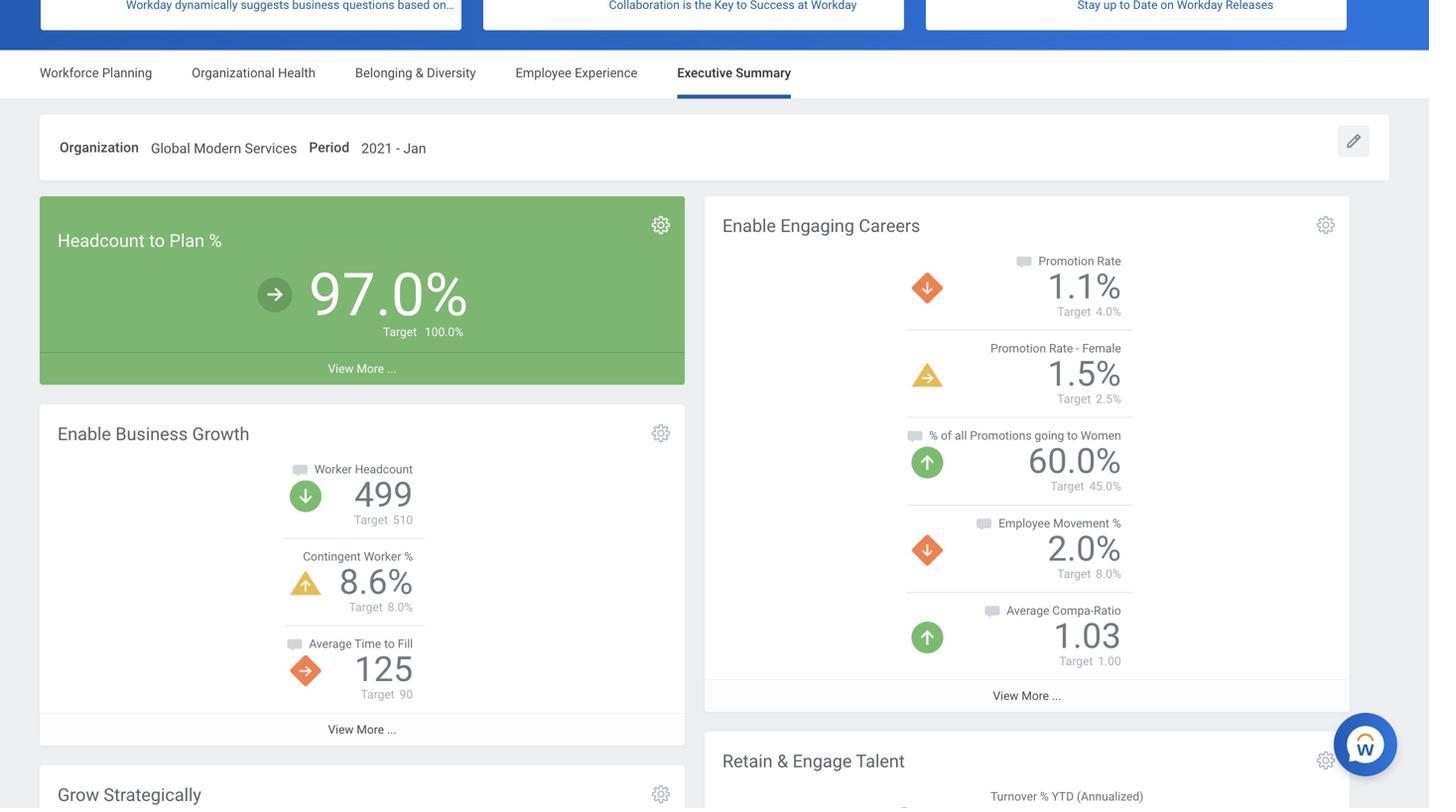 Task type: vqa. For each thing, say whether or not it's contained in the screenshot.
the top Promotion
yes



Task type: locate. For each thing, give the bounding box(es) containing it.
0 vertical spatial average
[[1007, 604, 1049, 618]]

0 horizontal spatial &
[[416, 66, 424, 80]]

worker headcount
[[314, 463, 413, 477]]

1 horizontal spatial -
[[1076, 342, 1079, 356]]

view more ... link down 97.0% target 100.0%
[[40, 352, 685, 385]]

talent
[[856, 752, 905, 773]]

target for 125
[[361, 688, 395, 702]]

up warning image
[[290, 572, 321, 596]]

view
[[328, 362, 354, 376], [993, 690, 1019, 704], [328, 723, 354, 737]]

1 vertical spatial more
[[1022, 690, 1049, 704]]

0 vertical spatial down bad image
[[911, 272, 943, 304]]

average up neutral bad icon at the left of the page
[[309, 638, 352, 652]]

promotion
[[1039, 254, 1094, 268], [991, 342, 1046, 356]]

view more ... link for 60.0%
[[705, 680, 1350, 713]]

1 vertical spatial ...
[[1052, 690, 1061, 704]]

target inside 8.6% target 8.0%
[[349, 601, 383, 615]]

& right retain
[[777, 752, 788, 773]]

1 vertical spatial worker
[[364, 550, 401, 564]]

% left of
[[929, 429, 938, 443]]

% of all promotions going to women
[[929, 429, 1121, 443]]

contingent
[[303, 550, 361, 564]]

summary
[[736, 66, 791, 80]]

0 vertical spatial 8.0%
[[1096, 568, 1121, 581]]

... down 1.03 target 1.00
[[1052, 690, 1061, 704]]

8.0% up ratio
[[1096, 568, 1121, 581]]

0 horizontal spatial rate
[[1049, 342, 1073, 356]]

0 vertical spatial enable
[[722, 216, 776, 237]]

... inside the enable engaging careers element
[[1052, 690, 1061, 704]]

1 vertical spatial to
[[1067, 429, 1078, 443]]

view more ... inside enable business growth element
[[328, 723, 396, 737]]

0 vertical spatial employee
[[516, 66, 572, 80]]

1.03
[[1054, 616, 1121, 657]]

... down "125 target 90"
[[387, 723, 396, 737]]

1 horizontal spatial employee
[[999, 517, 1050, 531]]

view more ... link down 90
[[40, 713, 685, 746]]

1 vertical spatial employee
[[999, 517, 1050, 531]]

- inside the enable engaging careers element
[[1076, 342, 1079, 356]]

careers
[[859, 216, 920, 237]]

enable business growth
[[58, 424, 250, 445]]

average
[[1007, 604, 1049, 618], [309, 638, 352, 652]]

2 vertical spatial ...
[[387, 723, 396, 737]]

enable left engaging
[[722, 216, 776, 237]]

global
[[151, 140, 190, 157]]

organizational health
[[192, 66, 315, 80]]

% left the ytd
[[1040, 790, 1049, 804]]

average left compa-
[[1007, 604, 1049, 618]]

view down average time to fill
[[328, 723, 354, 737]]

0 horizontal spatial average
[[309, 638, 352, 652]]

up good image inside turnover % ytd (annualized) button
[[889, 808, 921, 809]]

-
[[396, 140, 400, 157], [1076, 342, 1079, 356]]

configure enable engaging careers image
[[1315, 215, 1337, 236]]

to
[[149, 231, 165, 252], [1067, 429, 1078, 443], [384, 638, 395, 652]]

down bad image
[[911, 272, 943, 304], [911, 535, 943, 566]]

1 vertical spatial enable
[[58, 424, 111, 445]]

employee
[[516, 66, 572, 80], [999, 517, 1050, 531]]

headcount up the 510
[[355, 463, 413, 477]]

promotion rate - female
[[991, 342, 1121, 356]]

promotion left "1.5%"
[[991, 342, 1046, 356]]

2 down bad image from the top
[[911, 535, 943, 566]]

target inside 1.03 target 1.00
[[1059, 655, 1093, 669]]

2 vertical spatial view more ...
[[328, 723, 396, 737]]

target inside "125 target 90"
[[361, 688, 395, 702]]

worker down the 510
[[364, 550, 401, 564]]

view more ... link up retain & engage talent element
[[705, 680, 1350, 713]]

target for 60.0%
[[1051, 480, 1084, 494]]

neutral warning image
[[911, 364, 943, 388]]

ytd
[[1052, 790, 1074, 804]]

60.0%
[[1028, 441, 1121, 482]]

organizational
[[192, 66, 275, 80]]

1 horizontal spatial &
[[777, 752, 788, 773]]

- left female
[[1076, 342, 1079, 356]]

target inside 97.0% target 100.0%
[[383, 325, 417, 339]]

configure retain & engage talent image
[[1315, 750, 1337, 772]]

... inside enable business growth element
[[387, 723, 396, 737]]

8.6% target 8.0%
[[339, 562, 413, 615]]

workforce
[[40, 66, 99, 80]]

2.0% target 8.0%
[[1048, 529, 1121, 581]]

Global Modern Services text field
[[151, 129, 297, 163]]

more
[[357, 362, 384, 376], [1022, 690, 1049, 704], [357, 723, 384, 737]]

employee inside "tab list"
[[516, 66, 572, 80]]

view up retain & engage talent element
[[993, 690, 1019, 704]]

60.0% target 45.0%
[[1028, 441, 1121, 494]]

belonging & diversity
[[355, 66, 476, 80]]

target up compa-
[[1057, 568, 1091, 581]]

enable for 1.1%
[[722, 216, 776, 237]]

1 vertical spatial 8.0%
[[388, 601, 413, 615]]

female
[[1082, 342, 1121, 356]]

0 vertical spatial to
[[149, 231, 165, 252]]

view inside the enable engaging careers element
[[993, 690, 1019, 704]]

enable
[[722, 216, 776, 237], [58, 424, 111, 445]]

% inside button
[[1040, 790, 1049, 804]]

target inside 1.5% target 2.5%
[[1057, 393, 1091, 406]]

1 horizontal spatial rate
[[1097, 254, 1121, 268]]

target left 90
[[361, 688, 395, 702]]

more down 97.0% target 100.0%
[[357, 362, 384, 376]]

% down the 510
[[404, 550, 413, 564]]

view more ... down "125 target 90"
[[328, 723, 396, 737]]

turnover % ytd (annualized) button
[[884, 789, 1170, 809]]

1.5%
[[1048, 354, 1121, 395]]

0 vertical spatial rate
[[1097, 254, 1121, 268]]

8.0% for 2.0%
[[1096, 568, 1121, 581]]

view more ... up retain & engage talent element
[[993, 690, 1061, 704]]

2 horizontal spatial to
[[1067, 429, 1078, 443]]

... down 97.0% target 100.0%
[[387, 362, 396, 376]]

headcount
[[58, 231, 145, 252], [355, 463, 413, 477]]

going
[[1035, 429, 1064, 443]]

average for 1.03
[[1007, 604, 1049, 618]]

target inside 60.0% target 45.0%
[[1051, 480, 1084, 494]]

up good image
[[911, 447, 943, 479], [911, 622, 943, 654], [889, 808, 921, 809]]

headcount inside enable business growth element
[[355, 463, 413, 477]]

view more ... for 125
[[328, 723, 396, 737]]

employee experience
[[516, 66, 638, 80]]

&
[[416, 66, 424, 80], [777, 752, 788, 773]]

rate for promotion rate
[[1097, 254, 1121, 268]]

employee left the movement
[[999, 517, 1050, 531]]

1 vertical spatial &
[[777, 752, 788, 773]]

engaging
[[780, 216, 854, 237]]

contingent worker %
[[303, 550, 413, 564]]

1 vertical spatial rate
[[1049, 342, 1073, 356]]

executive summary
[[677, 66, 791, 80]]

1.1% target 4.0%
[[1048, 266, 1121, 319]]

turnover % ytd (annualized)
[[991, 790, 1144, 804]]

% right the movement
[[1112, 517, 1121, 531]]

target inside the '499 target 510'
[[354, 513, 388, 527]]

view down 97.0% target 100.0%
[[328, 362, 354, 376]]

target for 8.6%
[[349, 601, 383, 615]]

to inside the enable engaging careers element
[[1067, 429, 1078, 443]]

retain & engage talent
[[722, 752, 905, 773]]

promotion up promotion rate - female
[[1039, 254, 1094, 268]]

worker up down good icon
[[314, 463, 352, 477]]

view for 60.0%
[[993, 690, 1019, 704]]

up good image for 60.0%
[[911, 447, 943, 479]]

8.0%
[[1096, 568, 1121, 581], [388, 601, 413, 615]]

view more ... down 97.0% target 100.0%
[[328, 362, 396, 376]]

0 vertical spatial &
[[416, 66, 424, 80]]

rate
[[1097, 254, 1121, 268], [1049, 342, 1073, 356]]

1 vertical spatial down bad image
[[911, 535, 943, 566]]

1 horizontal spatial 8.0%
[[1096, 568, 1121, 581]]

2.5%
[[1096, 393, 1121, 406]]

enable left business
[[58, 424, 111, 445]]

health
[[278, 66, 315, 80]]

grow
[[58, 786, 99, 807]]

%
[[209, 231, 222, 252], [929, 429, 938, 443], [1112, 517, 1121, 531], [404, 550, 413, 564], [1040, 790, 1049, 804]]

1 vertical spatial view more ...
[[993, 690, 1061, 704]]

0 vertical spatial promotion
[[1039, 254, 1094, 268]]

90
[[400, 688, 413, 702]]

2 vertical spatial up good image
[[889, 808, 921, 809]]

1 down bad image from the top
[[911, 272, 943, 304]]

tab list
[[20, 51, 1409, 99]]

0 horizontal spatial -
[[396, 140, 400, 157]]

to right going
[[1067, 429, 1078, 443]]

to left plan at the left top of the page
[[149, 231, 165, 252]]

1 vertical spatial -
[[1076, 342, 1079, 356]]

8.0% inside 2.0% target 8.0%
[[1096, 568, 1121, 581]]

more inside the enable engaging careers element
[[1022, 690, 1049, 704]]

1 horizontal spatial average
[[1007, 604, 1049, 618]]

employee for employee movement %
[[999, 517, 1050, 531]]

target left 2.5%
[[1057, 393, 1091, 406]]

view more ... inside the enable engaging careers element
[[993, 690, 1061, 704]]

retain & engage talent element
[[705, 733, 1350, 809]]

target inside 2.0% target 8.0%
[[1057, 568, 1091, 581]]

organization
[[60, 139, 139, 156]]

1 vertical spatial up good image
[[911, 622, 943, 654]]

1 vertical spatial promotion
[[991, 342, 1046, 356]]

target inside 1.1% target 4.0%
[[1057, 305, 1091, 319]]

0 vertical spatial headcount
[[58, 231, 145, 252]]

% inside enable business growth element
[[404, 550, 413, 564]]

0 vertical spatial view
[[328, 362, 354, 376]]

- inside "text box"
[[396, 140, 400, 157]]

target left the 510
[[354, 513, 388, 527]]

rate left female
[[1049, 342, 1073, 356]]

average inside the enable engaging careers element
[[1007, 604, 1049, 618]]

1.1%
[[1048, 266, 1121, 307]]

configure enable business growth image
[[650, 423, 672, 445]]

more inside enable business growth element
[[357, 723, 384, 737]]

target up time at the bottom left of page
[[349, 601, 383, 615]]

1 vertical spatial view
[[993, 690, 1019, 704]]

plan
[[169, 231, 205, 252]]

jan
[[403, 140, 426, 157]]

view inside enable business growth element
[[328, 723, 354, 737]]

view more ...
[[328, 362, 396, 376], [993, 690, 1061, 704], [328, 723, 396, 737]]

1 vertical spatial average
[[309, 638, 352, 652]]

0 vertical spatial -
[[396, 140, 400, 157]]

...
[[387, 362, 396, 376], [1052, 690, 1061, 704], [387, 723, 396, 737]]

0 horizontal spatial 8.0%
[[388, 601, 413, 615]]

target up employee movement %
[[1051, 480, 1084, 494]]

view more ... link
[[40, 352, 685, 385], [705, 680, 1350, 713], [40, 713, 685, 746]]

target for 2.0%
[[1057, 568, 1091, 581]]

headcount left plan at the left top of the page
[[58, 231, 145, 252]]

& left diversity
[[416, 66, 424, 80]]

average inside enable business growth element
[[309, 638, 352, 652]]

8.0% up 'fill' at bottom left
[[388, 601, 413, 615]]

down good image
[[290, 481, 321, 512]]

more up retain & engage talent element
[[1022, 690, 1049, 704]]

0 vertical spatial up good image
[[911, 447, 943, 479]]

target left 100.0%
[[383, 325, 417, 339]]

1 vertical spatial headcount
[[355, 463, 413, 477]]

global modern services
[[151, 140, 297, 157]]

employee left experience
[[516, 66, 572, 80]]

0 horizontal spatial employee
[[516, 66, 572, 80]]

view more ... for 60.0%
[[993, 690, 1061, 704]]

2 vertical spatial view
[[328, 723, 354, 737]]

8.0% inside 8.6% target 8.0%
[[388, 601, 413, 615]]

0 horizontal spatial headcount
[[58, 231, 145, 252]]

1.00
[[1098, 655, 1121, 669]]

strategically
[[104, 786, 201, 807]]

to left 'fill' at bottom left
[[384, 638, 395, 652]]

rate up 4.0%
[[1097, 254, 1121, 268]]

employee inside the enable engaging careers element
[[999, 517, 1050, 531]]

target
[[1057, 305, 1091, 319], [383, 325, 417, 339], [1057, 393, 1091, 406], [1051, 480, 1084, 494], [354, 513, 388, 527], [1057, 568, 1091, 581], [349, 601, 383, 615], [1059, 655, 1093, 669], [361, 688, 395, 702]]

0 vertical spatial worker
[[314, 463, 352, 477]]

... for 60.0%
[[1052, 690, 1061, 704]]

- left the jan
[[396, 140, 400, 157]]

2 vertical spatial more
[[357, 723, 384, 737]]

target left 1.00
[[1059, 655, 1093, 669]]

1 horizontal spatial enable
[[722, 216, 776, 237]]

1 horizontal spatial headcount
[[355, 463, 413, 477]]

target left 4.0%
[[1057, 305, 1091, 319]]

2 vertical spatial to
[[384, 638, 395, 652]]

0 horizontal spatial enable
[[58, 424, 111, 445]]

diversity
[[427, 66, 476, 80]]

1 horizontal spatial to
[[384, 638, 395, 652]]

down bad image for 1.1%
[[911, 272, 943, 304]]

more down "125 target 90"
[[357, 723, 384, 737]]

up good image for 1.03
[[911, 622, 943, 654]]



Task type: describe. For each thing, give the bounding box(es) containing it.
average compa-ratio
[[1007, 604, 1121, 618]]

ratio
[[1094, 604, 1121, 618]]

more for 60.0%
[[1022, 690, 1049, 704]]

growth
[[192, 424, 250, 445]]

planning
[[102, 66, 152, 80]]

0 vertical spatial more
[[357, 362, 384, 376]]

97.0%
[[309, 260, 468, 330]]

enable engaging careers
[[722, 216, 920, 237]]

compa-
[[1052, 604, 1094, 618]]

all
[[955, 429, 967, 443]]

retain
[[722, 752, 773, 773]]

more for 125
[[357, 723, 384, 737]]

& for belonging
[[416, 66, 424, 80]]

business
[[116, 424, 188, 445]]

employee movement %
[[999, 517, 1121, 531]]

0 horizontal spatial to
[[149, 231, 165, 252]]

executive
[[677, 66, 733, 80]]

neutral bad image
[[290, 656, 321, 687]]

8.0% for 8.6%
[[388, 601, 413, 615]]

target for 1.1%
[[1057, 305, 1091, 319]]

% right plan at the left top of the page
[[209, 231, 222, 252]]

0 vertical spatial view more ...
[[328, 362, 396, 376]]

45.0%
[[1089, 480, 1121, 494]]

1 horizontal spatial worker
[[364, 550, 401, 564]]

target for 1.5%
[[1057, 393, 1091, 406]]

rate for promotion rate - female
[[1049, 342, 1073, 356]]

enable engaging careers element
[[705, 197, 1350, 713]]

100.0%
[[425, 325, 463, 339]]

period element
[[361, 128, 426, 164]]

2021 - Jan text field
[[361, 129, 426, 163]]

& for retain
[[777, 752, 788, 773]]

tab list containing workforce planning
[[20, 51, 1409, 99]]

promotions
[[970, 429, 1032, 443]]

promotion rate
[[1039, 254, 1121, 268]]

510
[[393, 513, 413, 527]]

configure image
[[650, 215, 672, 236]]

2.0%
[[1048, 529, 1121, 570]]

125
[[354, 650, 413, 690]]

women
[[1081, 429, 1121, 443]]

modern
[[194, 140, 241, 157]]

belonging
[[355, 66, 412, 80]]

view more ... link for 125
[[40, 713, 685, 746]]

4.0%
[[1096, 305, 1121, 319]]

average for 125
[[309, 638, 352, 652]]

down bad image for 2.0%
[[911, 535, 943, 566]]

promotion for promotion rate
[[1039, 254, 1094, 268]]

period
[[309, 139, 349, 156]]

enable for 499
[[58, 424, 111, 445]]

experience
[[575, 66, 638, 80]]

1.5% target 2.5%
[[1048, 354, 1121, 406]]

2021
[[361, 140, 393, 157]]

2021 - jan
[[361, 140, 426, 157]]

headcount to plan %
[[58, 231, 222, 252]]

target for 97.0%
[[383, 325, 417, 339]]

grow strategically
[[58, 786, 201, 807]]

to inside enable business growth element
[[384, 638, 395, 652]]

view for 125
[[328, 723, 354, 737]]

target for 499
[[354, 513, 388, 527]]

neutral good image
[[256, 276, 294, 314]]

enable business growth element
[[40, 405, 685, 746]]

employee for employee experience
[[516, 66, 572, 80]]

workforce planning
[[40, 66, 152, 80]]

engage
[[793, 752, 852, 773]]

fill
[[398, 638, 413, 652]]

time
[[354, 638, 381, 652]]

499 target 510
[[354, 475, 413, 527]]

services
[[245, 140, 297, 157]]

configure grow strategically image
[[650, 784, 672, 806]]

8.6%
[[339, 562, 413, 603]]

... for 125
[[387, 723, 396, 737]]

organization element
[[151, 128, 297, 164]]

edit image
[[1344, 131, 1364, 151]]

of
[[941, 429, 952, 443]]

turnover
[[991, 790, 1037, 804]]

0 horizontal spatial worker
[[314, 463, 352, 477]]

(annualized)
[[1077, 790, 1144, 804]]

0 vertical spatial ...
[[387, 362, 396, 376]]

promotion for promotion rate - female
[[991, 342, 1046, 356]]

target for 1.03
[[1059, 655, 1093, 669]]

average time to fill
[[309, 638, 413, 652]]

1.03 target 1.00
[[1054, 616, 1121, 669]]

125 target 90
[[354, 650, 413, 702]]

499
[[354, 475, 413, 515]]

movement
[[1053, 517, 1110, 531]]

97.0% target 100.0%
[[309, 260, 468, 339]]



